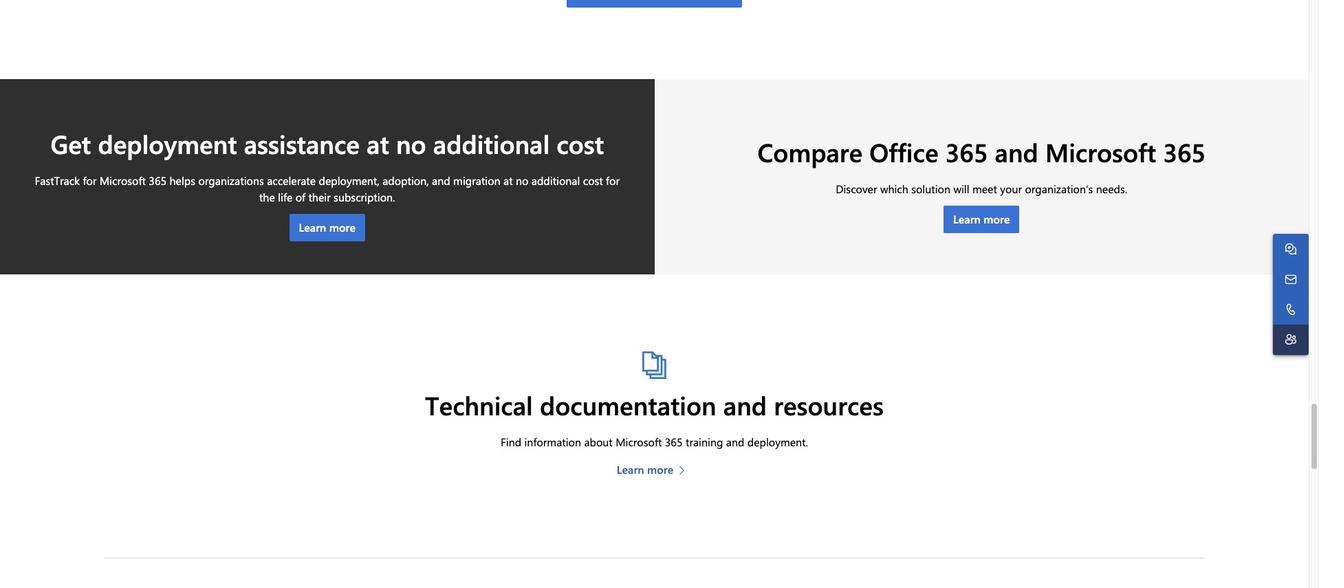 Task type: locate. For each thing, give the bounding box(es) containing it.
organization's
[[1025, 182, 1093, 196]]

no inside "fasttrack for microsoft 365 helps organizations accelerate deployment, adoption, and migration at no additional cost for the life of their subscription."
[[516, 173, 529, 188]]

learn more link down find information about microsoft 365 training and deployment.
[[617, 462, 692, 478]]

0 vertical spatial additional
[[433, 126, 550, 160]]

2 horizontal spatial learn
[[953, 212, 981, 226]]

more down meet
[[984, 212, 1010, 226]]

learn more for 365
[[953, 212, 1010, 226]]

2 horizontal spatial more
[[984, 212, 1010, 226]]

2 for from the left
[[606, 173, 620, 188]]

microsoft down deployment
[[100, 173, 146, 188]]

learn more for assistance
[[299, 220, 356, 235]]

microsoft up needs.
[[1045, 135, 1156, 168]]

1 horizontal spatial at
[[503, 173, 513, 188]]

learn more link down discover which solution will meet your organization's needs.
[[944, 206, 1020, 233]]

0 vertical spatial microsoft
[[1045, 135, 1156, 168]]

no right migration
[[516, 173, 529, 188]]

365
[[946, 135, 988, 168], [1163, 135, 1206, 168], [149, 173, 167, 188], [665, 435, 683, 449]]

1 vertical spatial no
[[516, 173, 529, 188]]

assistance
[[244, 126, 360, 160]]

and up 'your'
[[995, 135, 1038, 168]]

1 horizontal spatial more
[[647, 462, 674, 477]]

and right adoption,
[[432, 173, 450, 188]]

technical
[[425, 388, 533, 422]]

additional
[[433, 126, 550, 160], [532, 173, 580, 188]]

for
[[83, 173, 97, 188], [606, 173, 620, 188]]

additional inside "fasttrack for microsoft 365 helps organizations accelerate deployment, adoption, and migration at no additional cost for the life of their subscription."
[[532, 173, 580, 188]]

0 horizontal spatial microsoft
[[100, 173, 146, 188]]

0 vertical spatial at
[[367, 126, 389, 160]]

and
[[995, 135, 1038, 168], [432, 173, 450, 188], [723, 388, 767, 422], [726, 435, 744, 449]]

office
[[870, 135, 939, 168]]

solution
[[911, 182, 951, 196]]

no
[[396, 126, 426, 160], [516, 173, 529, 188]]

more down find information about microsoft 365 training and deployment.
[[647, 462, 674, 477]]

learn down their
[[299, 220, 326, 235]]

information
[[524, 435, 581, 449]]

organizations
[[198, 173, 264, 188]]

your
[[1000, 182, 1022, 196]]

1 vertical spatial cost
[[583, 173, 603, 188]]

and up the "deployment."
[[723, 388, 767, 422]]

their
[[308, 190, 331, 204]]

at up adoption,
[[367, 126, 389, 160]]

learn more
[[953, 212, 1010, 226], [299, 220, 356, 235], [617, 462, 674, 477]]

more down subscription.
[[329, 220, 356, 235]]

microsoft down documentation
[[616, 435, 662, 449]]

0 horizontal spatial learn more
[[299, 220, 356, 235]]

0 horizontal spatial more
[[329, 220, 356, 235]]

get
[[50, 126, 91, 160]]

0 horizontal spatial for
[[83, 173, 97, 188]]

accelerate
[[267, 173, 316, 188]]

find information about microsoft 365 training and deployment.
[[501, 435, 808, 449]]

0 horizontal spatial learn more link
[[289, 214, 365, 241]]

more
[[984, 212, 1010, 226], [329, 220, 356, 235], [647, 462, 674, 477]]

learn more link
[[944, 206, 1020, 233], [289, 214, 365, 241], [617, 462, 692, 478]]

no up adoption,
[[396, 126, 426, 160]]

learn more link down their
[[289, 214, 365, 241]]

1 vertical spatial additional
[[532, 173, 580, 188]]

discover
[[836, 182, 877, 196]]

2 horizontal spatial microsoft
[[1045, 135, 1156, 168]]

helps
[[170, 173, 195, 188]]

cost
[[557, 126, 604, 160], [583, 173, 603, 188]]

needs.
[[1096, 182, 1128, 196]]

at right migration
[[503, 173, 513, 188]]

365 inside "fasttrack for microsoft 365 helps organizations accelerate deployment, adoption, and migration at no additional cost for the life of their subscription."
[[149, 173, 167, 188]]

0 vertical spatial no
[[396, 126, 426, 160]]

learn
[[953, 212, 981, 226], [299, 220, 326, 235], [617, 462, 644, 477]]

compare
[[758, 135, 863, 168]]

microsoft
[[1045, 135, 1156, 168], [100, 173, 146, 188], [616, 435, 662, 449]]

1 horizontal spatial no
[[516, 173, 529, 188]]

deployment.
[[747, 435, 808, 449]]

at
[[367, 126, 389, 160], [503, 173, 513, 188]]

documentation
[[540, 388, 716, 422]]

2 horizontal spatial learn more
[[953, 212, 1010, 226]]

more for assistance
[[329, 220, 356, 235]]

1 vertical spatial microsoft
[[100, 173, 146, 188]]

learn more down their
[[299, 220, 356, 235]]

meet
[[973, 182, 997, 196]]

microsoft inside "fasttrack for microsoft 365 helps organizations accelerate deployment, adoption, and migration at no additional cost for the life of their subscription."
[[100, 173, 146, 188]]

learn more link for assistance
[[289, 214, 365, 241]]

migration
[[453, 173, 500, 188]]

1 vertical spatial at
[[503, 173, 513, 188]]

0 horizontal spatial learn
[[299, 220, 326, 235]]

will
[[954, 182, 970, 196]]

2 horizontal spatial learn more link
[[944, 206, 1020, 233]]

1 horizontal spatial for
[[606, 173, 620, 188]]

learn down find information about microsoft 365 training and deployment.
[[617, 462, 644, 477]]

learn down will
[[953, 212, 981, 226]]

learn more link for 365
[[944, 206, 1020, 233]]

1 for from the left
[[83, 173, 97, 188]]

more for 365
[[984, 212, 1010, 226]]

0 horizontal spatial no
[[396, 126, 426, 160]]

learn more down find information about microsoft 365 training and deployment.
[[617, 462, 674, 477]]

fasttrack
[[35, 173, 80, 188]]

resources
[[774, 388, 884, 422]]

2 vertical spatial microsoft
[[616, 435, 662, 449]]

learn more down discover which solution will meet your organization's needs.
[[953, 212, 1010, 226]]



Task type: vqa. For each thing, say whether or not it's contained in the screenshot.
chat
no



Task type: describe. For each thing, give the bounding box(es) containing it.
life
[[278, 190, 293, 204]]

cost inside "fasttrack for microsoft 365 helps organizations accelerate deployment, adoption, and migration at no additional cost for the life of their subscription."
[[583, 173, 603, 188]]

deployment
[[98, 126, 237, 160]]

learn for assistance
[[299, 220, 326, 235]]

of
[[296, 190, 305, 204]]

subscription.
[[334, 190, 395, 204]]

1 horizontal spatial learn
[[617, 462, 644, 477]]

fasttrack for microsoft 365 helps organizations accelerate deployment, adoption, and migration at no additional cost for the life of their subscription.
[[35, 173, 620, 204]]

and inside "fasttrack for microsoft 365 helps organizations accelerate deployment, adoption, and migration at no additional cost for the life of their subscription."
[[432, 173, 450, 188]]

training
[[686, 435, 723, 449]]

get deployment assistance at no additional cost
[[50, 126, 604, 160]]

which
[[880, 182, 908, 196]]

1 horizontal spatial learn more link
[[617, 462, 692, 478]]

0 horizontal spatial at
[[367, 126, 389, 160]]

learn for 365
[[953, 212, 981, 226]]

the
[[259, 190, 275, 204]]

technical documentation and resources
[[425, 388, 884, 422]]

1 horizontal spatial learn more
[[617, 462, 674, 477]]

adoption,
[[383, 173, 429, 188]]

and right training
[[726, 435, 744, 449]]

deployment,
[[319, 173, 380, 188]]

about
[[584, 435, 613, 449]]

find
[[501, 435, 521, 449]]

compare office 365 and microsoft 365
[[758, 135, 1206, 168]]

1 horizontal spatial microsoft
[[616, 435, 662, 449]]

discover which solution will meet your organization's needs.
[[836, 182, 1128, 196]]

at inside "fasttrack for microsoft 365 helps organizations accelerate deployment, adoption, and migration at no additional cost for the life of their subscription."
[[503, 173, 513, 188]]

0 vertical spatial cost
[[557, 126, 604, 160]]



